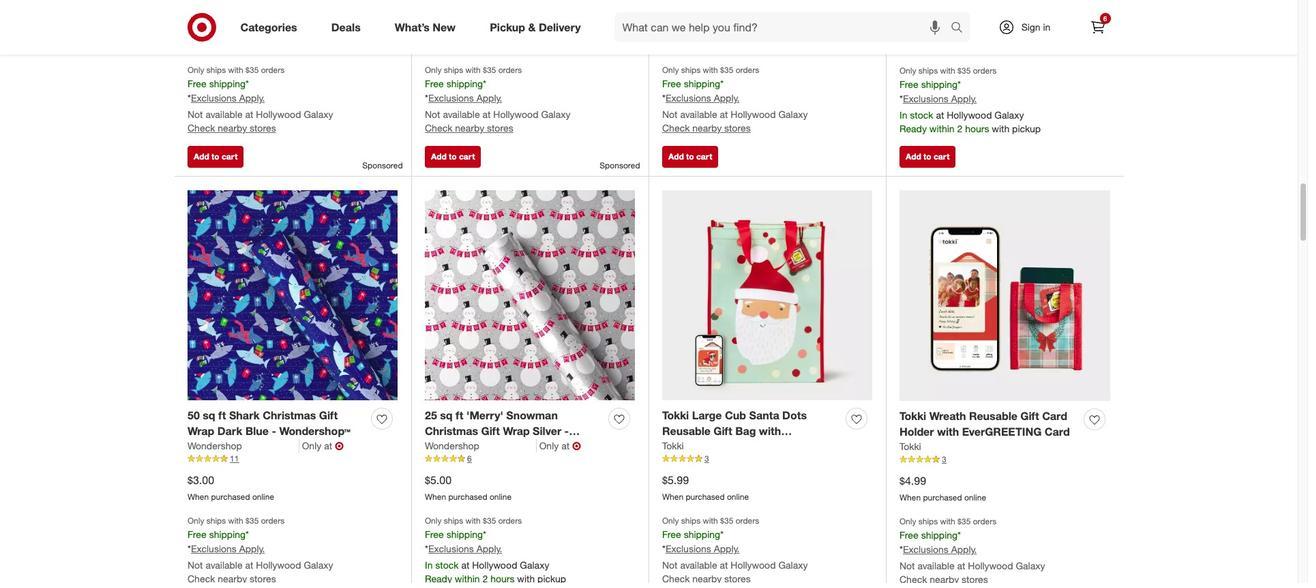 Task type: locate. For each thing, give the bounding box(es) containing it.
to
[[212, 152, 219, 162], [449, 152, 457, 162], [686, 152, 694, 162], [924, 152, 932, 162]]

0 horizontal spatial wondershop link
[[188, 439, 299, 453]]

0 horizontal spatial $4.99
[[188, 23, 214, 36]]

2 nearby from the left
[[455, 122, 484, 134]]

$3.00
[[188, 474, 214, 487]]

6 right in
[[1104, 14, 1107, 23]]

3 link
[[662, 453, 873, 465], [900, 454, 1111, 466]]

1 vertical spatial in
[[425, 559, 433, 571]]

2 - from the left
[[565, 424, 569, 438]]

when inside '$5.00 when purchased online'
[[425, 492, 446, 502]]

ft inside '25 sq ft 'merry' snowman christmas gift wrap silver - wondershop™'
[[456, 409, 464, 423]]

tokki link
[[662, 439, 684, 453], [900, 440, 921, 454]]

$4.99
[[188, 23, 214, 36], [900, 474, 926, 488]]

3 check from the left
[[662, 122, 690, 134]]

add to cart for the add to cart button related to $7.00 check nearby stores button
[[669, 152, 712, 162]]

wondershop down dark
[[188, 440, 242, 452]]

-
[[272, 424, 276, 438], [565, 424, 569, 438]]

1 horizontal spatial nearby
[[455, 122, 484, 134]]

4 cart from the left
[[934, 152, 950, 162]]

add to cart button for $7.00 check nearby stores button
[[662, 146, 719, 168]]

stores inside 'only ships with $35 orders free shipping * * exclusions apply. not available at hollywood galaxy check nearby stores'
[[725, 122, 751, 134]]

card
[[1043, 410, 1068, 423], [1045, 425, 1070, 439], [745, 440, 770, 454]]

0 horizontal spatial 3 link
[[662, 453, 873, 465]]

ft up dark
[[218, 409, 226, 423]]

add to cart for the add to cart button related to 2nd check nearby stores button from right
[[431, 152, 475, 162]]

tokki wreath reusable gift card holder with evergreeting card image
[[900, 190, 1111, 401], [900, 190, 1111, 401]]

$4.99 left categories
[[188, 23, 214, 36]]

1 horizontal spatial wondershop™
[[425, 440, 496, 454]]

3 to from the left
[[686, 152, 694, 162]]

reusable inside tokki wreath reusable gift card holder with evergreeting card
[[969, 410, 1018, 423]]

cart for $7.00 check nearby stores button
[[697, 152, 712, 162]]

wrap
[[188, 424, 214, 438], [503, 424, 530, 438]]

0 vertical spatial $4.99
[[188, 23, 214, 36]]

1 sponsored from the left
[[362, 161, 403, 171]]

2 free shipping * * exclusions apply. not available at hollywood galaxy check nearby stores from the left
[[425, 78, 571, 134]]

$35 inside only ships with $35 orders free shipping * * exclusions apply. in stock at  hollywood galaxy ready within 2 hours with pickup
[[958, 65, 971, 76]]

tokki up the holder
[[900, 410, 927, 423]]

3 add to cart from the left
[[669, 152, 712, 162]]

0 vertical spatial reusable
[[969, 410, 1018, 423]]

not available at hollywood galaxy
[[188, 559, 333, 571], [662, 559, 808, 571], [900, 560, 1045, 572]]

- inside "50 sq ft shark christmas gift wrap dark blue - wondershop™"
[[272, 424, 276, 438]]

cart
[[222, 152, 238, 162], [459, 152, 475, 162], [697, 152, 712, 162], [934, 152, 950, 162]]

3 link down tokki wreath reusable gift card holder with evergreeting card link
[[900, 454, 1111, 466]]

1 nearby from the left
[[218, 122, 247, 134]]

wondershop
[[188, 440, 242, 452], [425, 440, 479, 452]]

2 vertical spatial card
[[745, 440, 770, 454]]

2 wrap from the left
[[503, 424, 530, 438]]

wrap inside '25 sq ft 'merry' snowman christmas gift wrap silver - wondershop™'
[[503, 424, 530, 438]]

tokki left the large on the bottom right of page
[[662, 409, 689, 423]]

0 horizontal spatial free shipping * * exclusions apply. not available at hollywood galaxy check nearby stores
[[188, 78, 333, 134]]

$5.99
[[662, 474, 689, 487]]

sign in link
[[987, 12, 1072, 42]]

3 down wreath
[[942, 454, 947, 465]]

at inside 'only ships with $35 orders free shipping * * exclusions apply. not available at hollywood galaxy check nearby stores'
[[720, 108, 728, 120]]

1 cart from the left
[[222, 152, 238, 162]]

2
[[957, 123, 963, 134]]

1 horizontal spatial wrap
[[503, 424, 530, 438]]

gift
[[319, 409, 338, 423], [1021, 410, 1039, 423], [481, 424, 500, 438], [714, 424, 733, 438]]

1 vertical spatial evergreeting
[[662, 440, 742, 454]]

evergreeting down the large on the bottom right of page
[[662, 440, 742, 454]]

pickup & delivery link
[[478, 12, 598, 42]]

nearby
[[218, 122, 247, 134], [455, 122, 484, 134], [693, 122, 722, 134]]

0 horizontal spatial nearby
[[218, 122, 247, 134]]

2 wondershop from the left
[[425, 440, 479, 452]]

shipping inside 'only ships with $35 orders free shipping * * exclusions apply. not available at hollywood galaxy check nearby stores'
[[684, 78, 720, 89]]

0 horizontal spatial check nearby stores button
[[188, 121, 276, 135]]

1 horizontal spatial $4.99 when purchased online
[[900, 474, 987, 503]]

3 stores from the left
[[725, 122, 751, 134]]

2 horizontal spatial nearby
[[693, 122, 722, 134]]

3 up $5.99 when purchased online
[[705, 454, 709, 464]]

1 ¬ from the left
[[335, 439, 344, 453]]

only
[[188, 65, 204, 75], [425, 65, 442, 75], [662, 65, 679, 75], [900, 65, 917, 76], [302, 440, 321, 452], [539, 440, 559, 452], [188, 516, 204, 526], [425, 516, 442, 526], [662, 516, 679, 526], [900, 516, 917, 527]]

0 horizontal spatial ft
[[218, 409, 226, 423]]

reusable
[[969, 410, 1018, 423], [662, 424, 711, 438]]

only at ¬
[[302, 439, 344, 453], [539, 439, 581, 453]]

0 horizontal spatial in
[[425, 559, 433, 571]]

sq inside '25 sq ft 'merry' snowman christmas gift wrap silver - wondershop™'
[[440, 409, 453, 423]]

tokki link down the holder
[[900, 440, 921, 454]]

$5.99 when purchased online
[[662, 474, 749, 502]]

purchased
[[211, 41, 250, 51], [686, 41, 725, 51], [923, 42, 962, 52], [211, 492, 250, 502], [449, 492, 487, 502], [686, 492, 725, 502], [923, 493, 962, 503]]

wondershop link for dark
[[188, 439, 299, 453]]

6 link down silver
[[425, 453, 635, 465]]

orders
[[261, 65, 285, 75], [498, 65, 522, 75], [736, 65, 760, 75], [973, 65, 997, 76], [261, 516, 285, 526], [498, 516, 522, 526], [736, 516, 760, 526], [973, 516, 997, 527]]

1 wondershop from the left
[[188, 440, 242, 452]]

christmas down 25
[[425, 424, 478, 438]]

2 ¬ from the left
[[572, 439, 581, 453]]

wrap down 50
[[188, 424, 214, 438]]

exclusions inside 'only ships with $35 orders free shipping * * exclusions apply. not available at hollywood galaxy check nearby stores'
[[666, 92, 711, 104]]

1 vertical spatial 6
[[467, 454, 472, 464]]

not available at hollywood galaxy for $3.00
[[188, 559, 333, 571]]

1 horizontal spatial not available at hollywood galaxy
[[662, 559, 808, 571]]

2 horizontal spatial check nearby stores button
[[662, 121, 751, 135]]

evergreeting
[[962, 425, 1042, 439], [662, 440, 742, 454]]

wondershop down 25
[[425, 440, 479, 452]]

dark
[[217, 424, 243, 438]]

pickup
[[490, 20, 525, 34]]

reusable right wreath
[[969, 410, 1018, 423]]

galaxy
[[304, 108, 333, 120], [541, 108, 571, 120], [779, 108, 808, 120], [995, 109, 1024, 121], [304, 559, 333, 571], [520, 559, 549, 571], [779, 559, 808, 571], [1016, 560, 1045, 572]]

6 link right in
[[1083, 12, 1113, 42]]

50 sq ft shark christmas gift wrap dark blue - wondershop™
[[188, 409, 351, 438]]

2 horizontal spatial check
[[662, 122, 690, 134]]

1 horizontal spatial check
[[425, 122, 453, 134]]

$5.00
[[425, 474, 452, 487]]

exclusions
[[191, 92, 237, 104], [428, 92, 474, 104], [666, 92, 711, 104], [903, 93, 949, 104], [191, 543, 237, 555], [428, 543, 474, 555], [666, 543, 711, 555], [903, 544, 949, 555]]

tokki wreath reusable gift card holder with evergreeting card
[[900, 410, 1070, 439]]

tokki
[[662, 409, 689, 423], [900, 410, 927, 423], [662, 440, 684, 452], [900, 441, 921, 452]]

exclusions apply. link
[[191, 92, 265, 104], [428, 92, 502, 104], [666, 92, 740, 104], [903, 93, 977, 104], [191, 543, 265, 555], [428, 543, 502, 555], [666, 543, 740, 555], [903, 544, 977, 555]]

1 vertical spatial 6 link
[[425, 453, 635, 465]]

1 add from the left
[[194, 152, 209, 162]]

2 horizontal spatial stores
[[725, 122, 751, 134]]

wondershop for gift
[[425, 440, 479, 452]]

- for blue
[[272, 424, 276, 438]]

free inside 'only ships with $35 orders free shipping * * exclusions apply. not available at hollywood galaxy check nearby stores'
[[662, 78, 681, 89]]

stores
[[250, 122, 276, 134], [487, 122, 513, 134], [725, 122, 751, 134]]

2 check nearby stores button from the left
[[425, 121, 513, 135]]

galaxy inside 'only ships with $35 orders free shipping * * exclusions apply. not available at hollywood galaxy check nearby stores'
[[779, 108, 808, 120]]

25 sq ft 'merry' snowman christmas gift wrap silver - wondershop™ link
[[425, 408, 603, 454]]

1 vertical spatial christmas
[[425, 424, 478, 438]]

1 horizontal spatial sponsored
[[600, 161, 640, 171]]

3 add from the left
[[669, 152, 684, 162]]

galaxy inside only ships with $35 orders free shipping * * exclusions apply. in stock at  hollywood galaxy ready within 2 hours with pickup
[[995, 109, 1024, 121]]

check nearby stores button
[[188, 121, 276, 135], [425, 121, 513, 135], [662, 121, 751, 135]]

only at ¬ for 25 sq ft 'merry' snowman christmas gift wrap silver - wondershop™
[[539, 439, 581, 453]]

sq
[[203, 409, 215, 423], [440, 409, 453, 423]]

ft
[[218, 409, 226, 423], [456, 409, 464, 423]]

3 nearby from the left
[[693, 122, 722, 134]]

wondershop™ inside "50 sq ft shark christmas gift wrap dark blue - wondershop™"
[[279, 424, 351, 438]]

0 vertical spatial $4.99 when purchased online
[[188, 23, 274, 51]]

new
[[433, 20, 456, 34]]

0 vertical spatial wondershop™
[[279, 424, 351, 438]]

0 vertical spatial stock
[[910, 109, 934, 121]]

- inside '25 sq ft 'merry' snowman christmas gift wrap silver - wondershop™'
[[565, 424, 569, 438]]

3 add to cart button from the left
[[662, 146, 719, 168]]

purchased inside $5.99 when purchased online
[[686, 492, 725, 502]]

1 check from the left
[[188, 122, 215, 134]]

¬ for 50 sq ft shark christmas gift wrap dark blue - wondershop™
[[335, 439, 344, 453]]

purchased inside $3.00 when purchased online
[[211, 492, 250, 502]]

0 horizontal spatial sponsored
[[362, 161, 403, 171]]

- right silver
[[565, 424, 569, 438]]

3 for gift
[[705, 454, 709, 464]]

1 free shipping * * exclusions apply. not available at hollywood galaxy check nearby stores from the left
[[188, 78, 333, 134]]

search
[[945, 22, 977, 35]]

tokki inside tokki wreath reusable gift card holder with evergreeting card
[[900, 410, 927, 423]]

1 wondershop link from the left
[[188, 439, 299, 453]]

0 vertical spatial 6 link
[[1083, 12, 1113, 42]]

1 horizontal spatial wondershop
[[425, 440, 479, 452]]

0 vertical spatial 6
[[1104, 14, 1107, 23]]

1 add to cart from the left
[[194, 152, 238, 162]]

ft for shark
[[218, 409, 226, 423]]

1 vertical spatial wondershop™
[[425, 440, 496, 454]]

free shipping * * exclusions apply.
[[188, 529, 265, 555], [425, 529, 502, 555], [662, 529, 740, 555], [900, 529, 977, 555]]

purchased inside '$5.00 when purchased online'
[[449, 492, 487, 502]]

0 horizontal spatial not available at hollywood galaxy
[[188, 559, 333, 571]]

1 check nearby stores button from the left
[[188, 121, 276, 135]]

shipping
[[209, 78, 246, 89], [447, 78, 483, 89], [684, 78, 720, 89], [921, 79, 958, 90], [209, 529, 246, 540], [447, 529, 483, 540], [684, 529, 720, 540], [921, 529, 958, 541]]

0 horizontal spatial 3
[[705, 454, 709, 464]]

wrap down snowman
[[503, 424, 530, 438]]

0 vertical spatial christmas
[[263, 409, 316, 423]]

1 horizontal spatial free shipping * * exclusions apply. not available at hollywood galaxy check nearby stores
[[425, 78, 571, 134]]

0 horizontal spatial reusable
[[662, 424, 711, 438]]

wondershop™ for gift
[[279, 424, 351, 438]]

1 horizontal spatial in
[[900, 109, 908, 121]]

2 sq from the left
[[440, 409, 453, 423]]

1 to from the left
[[212, 152, 219, 162]]

only ships with $35 orders free shipping * * exclusions apply. not available at hollywood galaxy check nearby stores
[[662, 65, 808, 134]]

only ships with $35 orders
[[188, 65, 285, 75], [425, 65, 522, 75], [188, 516, 285, 526], [425, 516, 522, 526], [662, 516, 760, 526], [900, 516, 997, 527]]

1 vertical spatial reusable
[[662, 424, 711, 438]]

2 only at ¬ from the left
[[539, 439, 581, 453]]

0 horizontal spatial christmas
[[263, 409, 316, 423]]

ft left 'merry'
[[456, 409, 464, 423]]

25 sq ft 'merry' snowman christmas gift wrap silver - wondershop™ image
[[425, 190, 635, 400], [425, 190, 635, 400]]

add to cart
[[194, 152, 238, 162], [431, 152, 475, 162], [669, 152, 712, 162], [906, 152, 950, 162]]

online inside '$5.00 when purchased online'
[[490, 492, 512, 502]]

hollywood inside 'only ships with $35 orders free shipping * * exclusions apply. not available at hollywood galaxy check nearby stores'
[[731, 108, 776, 120]]

$35
[[246, 65, 259, 75], [483, 65, 496, 75], [720, 65, 734, 75], [958, 65, 971, 76], [246, 516, 259, 526], [483, 516, 496, 526], [720, 516, 734, 526], [958, 516, 971, 527]]

wondershop link up the 11
[[188, 439, 299, 453]]

apply. inside 'only ships with $35 orders free shipping * * exclusions apply. not available at hollywood galaxy check nearby stores'
[[714, 92, 740, 104]]

sq right 50
[[203, 409, 215, 423]]

add
[[194, 152, 209, 162], [431, 152, 447, 162], [669, 152, 684, 162], [906, 152, 922, 162]]

0 horizontal spatial ¬
[[335, 439, 344, 453]]

add to cart button for 2nd check nearby stores button from right
[[425, 146, 481, 168]]

0 horizontal spatial only at ¬
[[302, 439, 344, 453]]

christmas up blue
[[263, 409, 316, 423]]

when purchased online
[[900, 42, 987, 52]]

not available at hollywood galaxy for $4.99
[[900, 560, 1045, 572]]

8 link
[[900, 3, 1111, 15]]

1 sq from the left
[[203, 409, 215, 423]]

tokki large cub santa dots reusable gift bag with evergreeting card
[[662, 409, 807, 454]]

0 horizontal spatial check
[[188, 122, 215, 134]]

1 horizontal spatial tokki link
[[900, 440, 921, 454]]

add to cart for the add to cart button associated with $4.99's check nearby stores button
[[194, 152, 238, 162]]

when inside $3.00 when purchased online
[[188, 492, 209, 502]]

free
[[188, 78, 207, 89], [425, 78, 444, 89], [662, 78, 681, 89], [900, 79, 919, 90], [188, 529, 207, 540], [425, 529, 444, 540], [662, 529, 681, 540], [900, 529, 919, 541]]

wondershop link
[[188, 439, 299, 453], [425, 439, 537, 453]]

1 horizontal spatial only at ¬
[[539, 439, 581, 453]]

0 vertical spatial in
[[900, 109, 908, 121]]

$4.99 when purchased online
[[188, 23, 274, 51], [900, 474, 987, 503]]

0 horizontal spatial -
[[272, 424, 276, 438]]

1 - from the left
[[272, 424, 276, 438]]

wondershop link down 'merry'
[[425, 439, 537, 453]]

with
[[228, 65, 243, 75], [466, 65, 481, 75], [703, 65, 718, 75], [940, 65, 956, 76], [992, 123, 1010, 134], [759, 424, 781, 438], [937, 425, 959, 439], [228, 516, 243, 526], [466, 516, 481, 526], [703, 516, 718, 526], [940, 516, 956, 527]]

categories link
[[229, 12, 314, 42]]

ft inside "50 sq ft shark christmas gift wrap dark blue - wondershop™"
[[218, 409, 226, 423]]

evergreeting down wreath
[[962, 425, 1042, 439]]

1 add to cart button from the left
[[188, 146, 244, 168]]

0 vertical spatial evergreeting
[[962, 425, 1042, 439]]

in
[[1043, 21, 1051, 33]]

cart for $4.99's check nearby stores button
[[222, 152, 238, 162]]

*
[[246, 78, 249, 89], [483, 78, 486, 89], [720, 78, 724, 89], [958, 79, 961, 90], [188, 92, 191, 104], [425, 92, 428, 104], [662, 92, 666, 104], [900, 93, 903, 104], [246, 529, 249, 540], [483, 529, 486, 540], [720, 529, 724, 540], [958, 529, 961, 541], [188, 543, 191, 555], [425, 543, 428, 555], [662, 543, 666, 555], [900, 544, 903, 555]]

reusable down the large on the bottom right of page
[[662, 424, 711, 438]]

1 horizontal spatial christmas
[[425, 424, 478, 438]]

6 up '$5.00 when purchased online'
[[467, 454, 472, 464]]

2 stores from the left
[[487, 122, 513, 134]]

wondershop™ up 11 link
[[279, 424, 351, 438]]

$4.99 down the holder
[[900, 474, 926, 488]]

1 ft from the left
[[218, 409, 226, 423]]

2 ft from the left
[[456, 409, 464, 423]]

wondershop™ inside '25 sq ft 'merry' snowman christmas gift wrap silver - wondershop™'
[[425, 440, 496, 454]]

0 horizontal spatial stock
[[435, 559, 459, 571]]

deals link
[[320, 12, 378, 42]]

2 cart from the left
[[459, 152, 475, 162]]

in
[[900, 109, 908, 121], [425, 559, 433, 571]]

1 vertical spatial $4.99
[[900, 474, 926, 488]]

check for 2nd check nearby stores button from right
[[425, 122, 453, 134]]

'merry'
[[467, 409, 503, 423]]

1 horizontal spatial 3 link
[[900, 454, 1111, 466]]

50 sq ft shark christmas gift wrap dark blue - wondershop™ image
[[188, 190, 398, 400], [188, 190, 398, 400]]

4 to from the left
[[924, 152, 932, 162]]

25 sq ft 'merry' snowman christmas gift wrap silver - wondershop™
[[425, 409, 569, 454]]

1 horizontal spatial stores
[[487, 122, 513, 134]]

free shipping * * exclusions apply. not available at hollywood galaxy check nearby stores
[[188, 78, 333, 134], [425, 78, 571, 134]]

0 horizontal spatial evergreeting
[[662, 440, 742, 454]]

sq right 25
[[440, 409, 453, 423]]

1 stores from the left
[[250, 122, 276, 134]]

wondershop™ down 'merry'
[[425, 440, 496, 454]]

purchased inside the $7.00 when purchased online
[[686, 41, 725, 51]]

wrap inside "50 sq ft shark christmas gift wrap dark blue - wondershop™"
[[188, 424, 214, 438]]

2 add to cart from the left
[[431, 152, 475, 162]]

only inside only ships with $35 orders free shipping * * exclusions apply. in stock at  hollywood galaxy ready within 2 hours with pickup
[[900, 65, 917, 76]]

what's
[[395, 20, 430, 34]]

2 horizontal spatial not available at hollywood galaxy
[[900, 560, 1045, 572]]

0 horizontal spatial tokki link
[[662, 439, 684, 453]]

tokki large cub santa dots reusable gift bag with evergreeting card image
[[662, 190, 873, 400], [662, 190, 873, 400]]

1 wrap from the left
[[188, 424, 214, 438]]

2 wondershop link from the left
[[425, 439, 537, 453]]

6
[[1104, 14, 1107, 23], [467, 454, 472, 464]]

with inside 'only ships with $35 orders free shipping * * exclusions apply. not available at hollywood galaxy check nearby stores'
[[703, 65, 718, 75]]

tokki link up $5.99 at the bottom right of the page
[[662, 439, 684, 453]]

check nearby stores button for $4.99
[[188, 121, 276, 135]]

2 add to cart button from the left
[[425, 146, 481, 168]]

not inside 'only ships with $35 orders free shipping * * exclusions apply. not available at hollywood galaxy check nearby stores'
[[662, 108, 678, 120]]

- right blue
[[272, 424, 276, 438]]

3 link for evergreeting
[[900, 454, 1111, 466]]

gift inside "50 sq ft shark christmas gift wrap dark blue - wondershop™"
[[319, 409, 338, 423]]

What can we help you find? suggestions appear below search field
[[614, 12, 954, 42]]

2 check from the left
[[425, 122, 453, 134]]

wondershop™
[[279, 424, 351, 438], [425, 440, 496, 454]]

tokki large cub santa dots reusable gift bag with evergreeting card link
[[662, 408, 840, 454]]

1 horizontal spatial ft
[[456, 409, 464, 423]]

0 horizontal spatial stores
[[250, 122, 276, 134]]

only at ¬ down "50 sq ft shark christmas gift wrap dark blue - wondershop™"
[[302, 439, 344, 453]]

hours
[[965, 123, 990, 134]]

1 only at ¬ from the left
[[302, 439, 344, 453]]

tokki inside "tokki large cub santa dots reusable gift bag with evergreeting card"
[[662, 409, 689, 423]]

sq for 50
[[203, 409, 215, 423]]

free shipping * * exclusions apply. not available at hollywood galaxy check nearby stores for 2nd check nearby stores button from right
[[425, 78, 571, 134]]

christmas
[[263, 409, 316, 423], [425, 424, 478, 438]]

0 horizontal spatial 6 link
[[425, 453, 635, 465]]

0 vertical spatial card
[[1043, 410, 1068, 423]]

3 cart from the left
[[697, 152, 712, 162]]

1 horizontal spatial sq
[[440, 409, 453, 423]]

tokki up $5.99 at the bottom right of the page
[[662, 440, 684, 452]]

1 horizontal spatial evergreeting
[[962, 425, 1042, 439]]

add to cart button
[[188, 146, 244, 168], [425, 146, 481, 168], [662, 146, 719, 168], [900, 146, 956, 168]]

1 horizontal spatial ¬
[[572, 439, 581, 453]]

online
[[252, 41, 274, 51], [727, 41, 749, 51], [965, 42, 987, 52], [252, 492, 274, 502], [490, 492, 512, 502], [727, 492, 749, 502], [965, 493, 987, 503]]

pickup
[[1012, 123, 1041, 134]]

sq inside "50 sq ft shark christmas gift wrap dark blue - wondershop™"
[[203, 409, 215, 423]]

1 horizontal spatial 3
[[942, 454, 947, 465]]

available
[[206, 108, 243, 120], [443, 108, 480, 120], [680, 108, 717, 120], [206, 559, 243, 571], [680, 559, 717, 571], [918, 560, 955, 572]]

4 add to cart from the left
[[906, 152, 950, 162]]

0 horizontal spatial wondershop™
[[279, 424, 351, 438]]

only at ¬ down silver
[[539, 439, 581, 453]]

not available at hollywood galaxy for $5.99
[[662, 559, 808, 571]]

3 link down the bag
[[662, 453, 873, 465]]

2 to from the left
[[449, 152, 457, 162]]

1 horizontal spatial stock
[[910, 109, 934, 121]]

add for $7.00 check nearby stores button
[[669, 152, 684, 162]]

stock
[[910, 109, 934, 121], [435, 559, 459, 571]]

1 horizontal spatial wondershop link
[[425, 439, 537, 453]]

when
[[188, 41, 209, 51], [662, 41, 684, 51], [900, 42, 921, 52], [188, 492, 209, 502], [425, 492, 446, 502], [662, 492, 684, 502], [900, 493, 921, 503]]

2 add from the left
[[431, 152, 447, 162]]

gift inside tokki wreath reusable gift card holder with evergreeting card
[[1021, 410, 1039, 423]]

1 horizontal spatial 6 link
[[1083, 12, 1113, 42]]

3 check nearby stores button from the left
[[662, 121, 751, 135]]

ships inside 'only ships with $35 orders free shipping * * exclusions apply. not available at hollywood galaxy check nearby stores'
[[681, 65, 701, 75]]

card inside "tokki large cub santa dots reusable gift bag with evergreeting card"
[[745, 440, 770, 454]]

0 horizontal spatial wrap
[[188, 424, 214, 438]]

hollywood
[[256, 108, 301, 120], [493, 108, 539, 120], [731, 108, 776, 120], [947, 109, 992, 121], [256, 559, 301, 571], [472, 559, 517, 571], [731, 559, 776, 571], [968, 560, 1013, 572]]

0 horizontal spatial wondershop
[[188, 440, 242, 452]]

1 horizontal spatial check nearby stores button
[[425, 121, 513, 135]]

1 horizontal spatial reusable
[[969, 410, 1018, 423]]

online inside $3.00 when purchased online
[[252, 492, 274, 502]]

check inside 'only ships with $35 orders free shipping * * exclusions apply. not available at hollywood galaxy check nearby stores'
[[662, 122, 690, 134]]

shark
[[229, 409, 260, 423]]

1 horizontal spatial -
[[565, 424, 569, 438]]

0 horizontal spatial sq
[[203, 409, 215, 423]]

evergreeting inside "tokki large cub santa dots reusable gift bag with evergreeting card"
[[662, 440, 742, 454]]

ships inside only ships with $35 orders free shipping * * exclusions apply. in stock at  hollywood galaxy ready within 2 hours with pickup
[[919, 65, 938, 76]]

what's new link
[[383, 12, 473, 42]]



Task type: vqa. For each thing, say whether or not it's contained in the screenshot.
a
no



Task type: describe. For each thing, give the bounding box(es) containing it.
11
[[230, 454, 239, 464]]

8
[[942, 3, 947, 14]]

christmas inside "50 sq ft shark christmas gift wrap dark blue - wondershop™"
[[263, 409, 316, 423]]

free shipping * * exclusions apply. not available at hollywood galaxy check nearby stores for $4.99's check nearby stores button
[[188, 78, 333, 134]]

$35 inside 'only ships with $35 orders free shipping * * exclusions apply. not available at hollywood galaxy check nearby stores'
[[720, 65, 734, 75]]

¬ for 25 sq ft 'merry' snowman christmas gift wrap silver - wondershop™
[[572, 439, 581, 453]]

&
[[528, 20, 536, 34]]

only ships with $35 orders free shipping * * exclusions apply. in stock at  hollywood galaxy ready within 2 hours with pickup
[[900, 65, 1041, 134]]

to for $7.00 check nearby stores button
[[686, 152, 694, 162]]

free shipping * * exclusions apply. for $5.00
[[425, 529, 502, 555]]

hollywood inside only ships with $35 orders free shipping * * exclusions apply. in stock at  hollywood galaxy ready within 2 hours with pickup
[[947, 109, 992, 121]]

holder
[[900, 425, 934, 439]]

ready
[[900, 123, 927, 134]]

1 vertical spatial $4.99 when purchased online
[[900, 474, 987, 503]]

check for $4.99's check nearby stores button
[[188, 122, 215, 134]]

gift inside "tokki large cub santa dots reusable gift bag with evergreeting card"
[[714, 424, 733, 438]]

orders inside 'only ships with $35 orders free shipping * * exclusions apply. not available at hollywood galaxy check nearby stores'
[[736, 65, 760, 75]]

when inside the $7.00 when purchased online
[[662, 41, 684, 51]]

only inside 'only ships with $35 orders free shipping * * exclusions apply. not available at hollywood galaxy check nearby stores'
[[662, 65, 679, 75]]

sq for 25
[[440, 409, 453, 423]]

3 link for bag
[[662, 453, 873, 465]]

wreath
[[930, 410, 966, 423]]

50 sq ft shark christmas gift wrap dark blue - wondershop™ link
[[188, 408, 366, 439]]

1 vertical spatial card
[[1045, 425, 1070, 439]]

sign in
[[1022, 21, 1051, 33]]

nearby for 2nd check nearby stores button from right
[[455, 122, 484, 134]]

only ships with $35 orders for 50 sq ft shark christmas gift wrap dark blue - wondershop™
[[188, 516, 285, 526]]

search button
[[945, 12, 977, 45]]

only ships with $35 orders for 25 sq ft 'merry' snowman christmas gift wrap silver - wondershop™
[[425, 516, 522, 526]]

1 horizontal spatial 6
[[1104, 14, 1107, 23]]

online inside the $7.00 when purchased online
[[727, 41, 749, 51]]

free shipping * * exclusions apply. for $5.99
[[662, 529, 740, 555]]

1 vertical spatial stock
[[435, 559, 459, 571]]

25
[[425, 409, 437, 423]]

blue
[[246, 424, 269, 438]]

11 link
[[188, 453, 398, 465]]

large
[[692, 409, 722, 423]]

stores for $4.99's check nearby stores button
[[250, 122, 276, 134]]

deals
[[331, 20, 361, 34]]

tokki wreath reusable gift card holder with evergreeting card link
[[900, 409, 1079, 440]]

wondershop link for wrap
[[425, 439, 537, 453]]

$6.99
[[425, 23, 452, 36]]

cub
[[725, 409, 746, 423]]

silver
[[533, 424, 562, 438]]

dots
[[783, 409, 807, 423]]

bag
[[736, 424, 756, 438]]

what's new
[[395, 20, 456, 34]]

gift inside '25 sq ft 'merry' snowman christmas gift wrap silver - wondershop™'
[[481, 424, 500, 438]]

in stock at  hollywood galaxy
[[425, 559, 549, 571]]

0 horizontal spatial 6
[[467, 454, 472, 464]]

categories
[[240, 20, 297, 34]]

apply. inside only ships with $35 orders free shipping * * exclusions apply. in stock at  hollywood galaxy ready within 2 hours with pickup
[[951, 93, 977, 104]]

add for 2nd check nearby stores button from right
[[431, 152, 447, 162]]

add to cart button for $4.99's check nearby stores button
[[188, 146, 244, 168]]

when inside $5.99 when purchased online
[[662, 492, 684, 502]]

to for 2nd check nearby stores button from right
[[449, 152, 457, 162]]

3 for with
[[942, 454, 947, 465]]

check nearby stores button for $7.00
[[662, 121, 751, 135]]

50
[[188, 409, 200, 423]]

4 add to cart button from the left
[[900, 146, 956, 168]]

christmas inside '25 sq ft 'merry' snowman christmas gift wrap silver - wondershop™'
[[425, 424, 478, 438]]

2 sponsored from the left
[[600, 161, 640, 171]]

$3.00 when purchased online
[[188, 474, 274, 502]]

with inside "tokki large cub santa dots reusable gift bag with evergreeting card"
[[759, 424, 781, 438]]

nearby inside 'only ships with $35 orders free shipping * * exclusions apply. not available at hollywood galaxy check nearby stores'
[[693, 122, 722, 134]]

nearby for $4.99's check nearby stores button
[[218, 122, 247, 134]]

evergreeting inside tokki wreath reusable gift card holder with evergreeting card
[[962, 425, 1042, 439]]

9
[[705, 3, 709, 13]]

$5.00 when purchased online
[[425, 474, 512, 502]]

pickup & delivery
[[490, 20, 581, 34]]

sign
[[1022, 21, 1041, 33]]

tokki link for tokki wreath reusable gift card holder with evergreeting card
[[900, 440, 921, 454]]

exclusions inside only ships with $35 orders free shipping * * exclusions apply. in stock at  hollywood galaxy ready within 2 hours with pickup
[[903, 93, 949, 104]]

add to cart for 1st the add to cart button from right
[[906, 152, 950, 162]]

reusable inside "tokki large cub santa dots reusable gift bag with evergreeting card"
[[662, 424, 711, 438]]

only ships with $35 orders for tokki wreath reusable gift card holder with evergreeting card
[[900, 516, 997, 527]]

snowman
[[506, 409, 558, 423]]

$7.00
[[662, 23, 689, 36]]

9 link
[[662, 2, 873, 14]]

0 horizontal spatial $4.99 when purchased online
[[188, 23, 274, 51]]

wondershop™ for christmas
[[425, 440, 496, 454]]

tokki link for tokki large cub santa dots reusable gift bag with evergreeting card
[[662, 439, 684, 453]]

4 add from the left
[[906, 152, 922, 162]]

stores for 2nd check nearby stores button from right
[[487, 122, 513, 134]]

stock inside only ships with $35 orders free shipping * * exclusions apply. in stock at  hollywood galaxy ready within 2 hours with pickup
[[910, 109, 934, 121]]

in inside only ships with $35 orders free shipping * * exclusions apply. in stock at  hollywood galaxy ready within 2 hours with pickup
[[900, 109, 908, 121]]

- for silver
[[565, 424, 569, 438]]

orders inside only ships with $35 orders free shipping * * exclusions apply. in stock at  hollywood galaxy ready within 2 hours with pickup
[[973, 65, 997, 76]]

wondershop for wrap
[[188, 440, 242, 452]]

free inside only ships with $35 orders free shipping * * exclusions apply. in stock at  hollywood galaxy ready within 2 hours with pickup
[[900, 79, 919, 90]]

at inside only ships with $35 orders free shipping * * exclusions apply. in stock at  hollywood galaxy ready within 2 hours with pickup
[[936, 109, 944, 121]]

with inside tokki wreath reusable gift card holder with evergreeting card
[[937, 425, 959, 439]]

only at ¬ for 50 sq ft shark christmas gift wrap dark blue - wondershop™
[[302, 439, 344, 453]]

cart for 2nd check nearby stores button from right
[[459, 152, 475, 162]]

1 horizontal spatial $4.99
[[900, 474, 926, 488]]

free shipping * * exclusions apply. for $3.00
[[188, 529, 265, 555]]

available inside 'only ships with $35 orders free shipping * * exclusions apply. not available at hollywood galaxy check nearby stores'
[[680, 108, 717, 120]]

santa
[[749, 409, 780, 423]]

delivery
[[539, 20, 581, 34]]

within
[[930, 123, 955, 134]]

only ships with $35 orders for tokki large cub santa dots reusable gift bag with evergreeting card
[[662, 516, 760, 526]]

to for $4.99's check nearby stores button
[[212, 152, 219, 162]]

tokki down the holder
[[900, 441, 921, 452]]

ft for 'merry'
[[456, 409, 464, 423]]

add for $4.99's check nearby stores button
[[194, 152, 209, 162]]

online inside $5.99 when purchased online
[[727, 492, 749, 502]]

free shipping * * exclusions apply. for $4.99
[[900, 529, 977, 555]]

shipping inside only ships with $35 orders free shipping * * exclusions apply. in stock at  hollywood galaxy ready within 2 hours with pickup
[[921, 79, 958, 90]]

$7.00 when purchased online
[[662, 23, 749, 51]]



